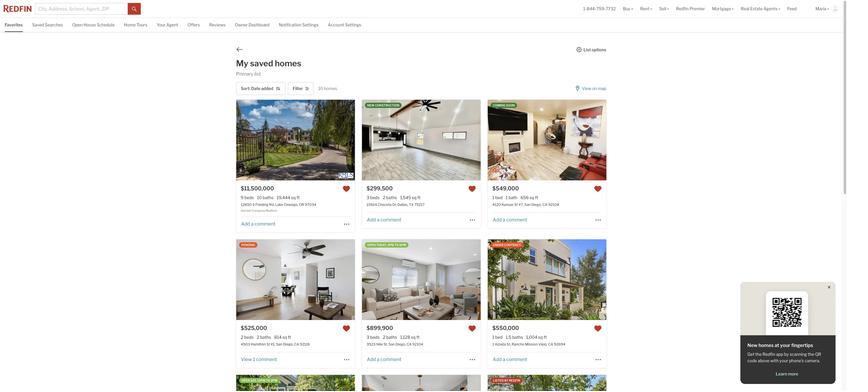 Task type: locate. For each thing, give the bounding box(es) containing it.
1 horizontal spatial 92104
[[548, 203, 559, 207]]

2 ▾ from the left
[[651, 6, 652, 11]]

0 vertical spatial view
[[582, 86, 592, 91]]

settings right notification
[[302, 22, 319, 27]]

camera.
[[805, 359, 820, 364]]

the right get
[[756, 352, 762, 357]]

$525,000
[[241, 326, 267, 332]]

diego, for $549,000
[[532, 203, 542, 207]]

3 photo of 7801 ridgemar dr, dallas, tx 75231 image from the left
[[607, 376, 725, 392]]

City, Address, School, Agent, ZIP search field
[[35, 3, 128, 15]]

0 horizontal spatial the
[[756, 352, 762, 357]]

1 horizontal spatial st
[[515, 203, 518, 207]]

add a comment button for $899,900
[[367, 357, 402, 363]]

beds right 9
[[244, 196, 254, 201]]

1 vertical spatial 92104
[[412, 343, 423, 347]]

10 right filter popup button
[[318, 86, 323, 91]]

0 horizontal spatial 10
[[257, 196, 262, 201]]

add a comment down nile
[[367, 357, 402, 363]]

ft up 75217
[[418, 196, 421, 201]]

baths up 3523 nile st, san diego, ca 92104
[[386, 335, 397, 340]]

3 up 10614
[[367, 196, 369, 201]]

0 horizontal spatial to
[[266, 380, 270, 383]]

3 beds for $299,500
[[367, 196, 380, 201]]

2 vertical spatial homes
[[759, 343, 774, 349]]

sq right 656
[[530, 196, 534, 201]]

1 alzada st, rancho mission viejo, ca 92694
[[493, 343, 565, 347]]

1 photo of 12850 s fielding rd, lake oswego, or 97034 image from the left
[[117, 100, 236, 181]]

tx
[[409, 203, 414, 207]]

2 horizontal spatial san
[[525, 203, 531, 207]]

▾ right the agents
[[779, 6, 781, 11]]

10 for 10 baths
[[257, 196, 262, 201]]

on
[[592, 86, 597, 91]]

viejo,
[[539, 343, 548, 347]]

comment for $299,500
[[381, 217, 402, 223]]

favorite button checkbox
[[343, 186, 350, 193], [594, 186, 602, 193], [594, 325, 602, 333]]

1 bed from the top
[[495, 196, 503, 201]]

1 ▾ from the left
[[631, 6, 633, 11]]

0 vertical spatial bed
[[495, 196, 503, 201]]

3 for $899,900
[[367, 335, 369, 340]]

1 photo of 1 alzada st, rancho mission viejo, ca 92694 image from the left
[[369, 240, 488, 321]]

1 vertical spatial view
[[241, 357, 252, 363]]

comment down realtors
[[255, 222, 276, 227]]

1 horizontal spatial homes
[[324, 86, 337, 91]]

ft for $299,500
[[418, 196, 421, 201]]

comment down 3523 nile st, san diego, ca 92104
[[381, 357, 402, 363]]

1,128
[[400, 335, 410, 340]]

view
[[582, 86, 592, 91], [241, 357, 252, 363]]

sq up the viejo,
[[538, 335, 543, 340]]

1 1 bed from the top
[[493, 196, 503, 201]]

0 horizontal spatial open
[[241, 380, 250, 383]]

814
[[274, 335, 282, 340]]

buy
[[623, 6, 631, 11]]

1 bed up 4120
[[493, 196, 503, 201]]

1 vertical spatial open
[[241, 380, 250, 383]]

6 ▾ from the left
[[828, 6, 829, 11]]

comment down the rancho
[[506, 357, 527, 363]]

open left today,
[[367, 244, 376, 247]]

a down alzada
[[503, 357, 505, 363]]

to right 3pm
[[395, 244, 399, 247]]

your right at on the right
[[780, 343, 791, 349]]

favorite button checkbox for $299,500
[[469, 186, 476, 193]]

sq right 1,128
[[411, 335, 416, 340]]

656 sq ft
[[521, 196, 538, 201]]

add a comment down checota
[[367, 217, 402, 223]]

new
[[367, 104, 375, 107]]

regional multiple listing service (rmls) image
[[339, 173, 354, 178]]

▾ right sell
[[667, 6, 669, 11]]

1,128 sq ft
[[400, 335, 420, 340]]

3 beds up 3523
[[367, 335, 380, 340]]

rd,
[[269, 203, 275, 207]]

0 vertical spatial st
[[515, 203, 518, 207]]

bed up alzada
[[495, 335, 503, 340]]

2 baths for $299,500
[[383, 196, 397, 201]]

sq for $299,500
[[412, 196, 417, 201]]

1 horizontal spatial open
[[367, 244, 376, 247]]

baths for $11,500,000
[[263, 196, 274, 201]]

comment down #7,
[[506, 217, 527, 223]]

1 left alzada
[[493, 343, 494, 347]]

favorite button checkbox for $11,500,000
[[343, 186, 350, 193]]

beds up 4503
[[244, 335, 254, 340]]

your
[[157, 22, 166, 27]]

added
[[261, 86, 273, 91]]

view for view 1 comment
[[241, 357, 252, 363]]

0 horizontal spatial san
[[276, 343, 282, 347]]

beds
[[244, 196, 254, 201], [370, 196, 380, 201], [244, 335, 254, 340], [370, 335, 380, 340]]

1 vertical spatial bed
[[495, 335, 503, 340]]

ca for $549,000
[[543, 203, 548, 207]]

ft right 814
[[288, 335, 291, 340]]

with
[[771, 359, 779, 364]]

add a comment for $549,000
[[493, 217, 527, 223]]

0 horizontal spatial redfin
[[676, 6, 689, 11]]

today,
[[376, 244, 387, 247]]

rent ▾ button
[[640, 0, 652, 18]]

1 vertical spatial 3
[[367, 335, 369, 340]]

1 photo of 3611 princess ln, dallas, tx 75229 image from the left
[[243, 376, 362, 392]]

0 vertical spatial to
[[395, 244, 399, 247]]

account settings link
[[328, 18, 361, 31]]

add down 10614
[[367, 217, 376, 223]]

dashboard
[[249, 22, 270, 27]]

1 vertical spatial to
[[266, 380, 270, 383]]

1 vertical spatial 10
[[257, 196, 262, 201]]

add for $549,000
[[493, 217, 502, 223]]

homes for new homes at your fingertips
[[759, 343, 774, 349]]

add a comment down the rancho
[[493, 357, 527, 363]]

1
[[493, 196, 495, 201], [506, 196, 508, 201], [493, 335, 495, 340], [493, 343, 494, 347], [253, 357, 255, 363]]

1 horizontal spatial redfin
[[763, 352, 776, 357]]

settings right 'account'
[[345, 22, 361, 27]]

3
[[367, 196, 369, 201], [367, 335, 369, 340]]

diego, down 1,128
[[396, 343, 406, 347]]

alzada
[[495, 343, 506, 347]]

add down harnish
[[241, 222, 250, 227]]

2pm
[[271, 380, 277, 383]]

1 down hamilton
[[253, 357, 255, 363]]

ca left 92116 at the left bottom of the page
[[294, 343, 299, 347]]

ft right 656
[[535, 196, 538, 201]]

redfin up above
[[763, 352, 776, 357]]

diego, for $525,000
[[283, 343, 293, 347]]

3 ▾ from the left
[[667, 6, 669, 11]]

add a comment
[[367, 217, 402, 223], [493, 217, 527, 223], [241, 222, 276, 227], [367, 357, 402, 363], [493, 357, 527, 363]]

photo of 10614 checota dr, dallas, tx 75217 image
[[243, 100, 362, 181], [362, 100, 481, 181], [481, 100, 600, 181]]

1 horizontal spatial settings
[[345, 22, 361, 27]]

1 bed up alzada
[[493, 335, 503, 340]]

3 photo of 2414 g st, sacramento, ca 95816 image from the left
[[355, 376, 474, 392]]

10
[[318, 86, 323, 91], [257, 196, 262, 201]]

add a comment button for $550,000
[[493, 357, 528, 363]]

1 horizontal spatial 10
[[318, 86, 323, 91]]

ft right 1,128
[[417, 335, 420, 340]]

photo of 7801 ridgemar dr, dallas, tx 75231 image
[[369, 376, 488, 392], [488, 376, 607, 392], [607, 376, 725, 392]]

2 settings from the left
[[345, 22, 361, 27]]

ca right the viejo,
[[548, 343, 553, 347]]

2 bed from the top
[[495, 335, 503, 340]]

filter
[[293, 86, 303, 91]]

4 ▾ from the left
[[732, 6, 734, 11]]

0 vertical spatial 10
[[318, 86, 323, 91]]

add down 3523
[[367, 357, 376, 363]]

favorite button checkbox for $549,000
[[594, 186, 602, 193]]

baths for $525,000
[[260, 335, 271, 340]]

1 vertical spatial your
[[780, 359, 788, 364]]

1 horizontal spatial san
[[389, 343, 395, 347]]

at
[[775, 343, 780, 349]]

10 homes
[[318, 86, 337, 91]]

your agent
[[157, 22, 178, 27]]

homes for 10 homes
[[324, 86, 337, 91]]

or
[[299, 203, 304, 207]]

account settings
[[328, 22, 361, 27]]

house
[[84, 22, 96, 27]]

san right #7,
[[525, 203, 531, 207]]

1 horizontal spatial to
[[395, 244, 399, 247]]

rancho
[[512, 343, 524, 347]]

1 3 from the top
[[367, 196, 369, 201]]

baths for $550,000
[[512, 335, 523, 340]]

view for view on map
[[582, 86, 592, 91]]

1 st, from the left
[[384, 343, 388, 347]]

baths up hamilton
[[260, 335, 271, 340]]

2 st, from the left
[[507, 343, 511, 347]]

photo of 2414 g st, sacramento, ca 95816 image
[[117, 376, 236, 392], [236, 376, 355, 392], [355, 376, 474, 392]]

sq for $525,000
[[283, 335, 287, 340]]

baths up dr,
[[386, 196, 397, 201]]

2 horizontal spatial diego,
[[532, 203, 542, 207]]

▾ right rent at the right top
[[651, 6, 652, 11]]

st left the #1,
[[267, 343, 270, 347]]

st, for $899,900
[[384, 343, 388, 347]]

sq up "tx"
[[412, 196, 417, 201]]

san for $549,000
[[525, 203, 531, 207]]

comment for $899,900
[[381, 357, 402, 363]]

photo of 3611 princess ln, dallas, tx 75229 image
[[243, 376, 362, 392], [362, 376, 481, 392], [481, 376, 600, 392]]

tours
[[137, 22, 147, 27]]

notification
[[279, 22, 302, 27]]

open for open sat, 12pm to 2pm
[[241, 380, 250, 383]]

1,545
[[400, 196, 411, 201]]

offers
[[188, 22, 200, 27]]

1-844-759-7732
[[583, 6, 616, 11]]

2 baths
[[383, 196, 397, 201], [257, 335, 271, 340], [383, 335, 397, 340]]

1 bed
[[493, 196, 503, 201], [493, 335, 503, 340]]

0 horizontal spatial homes
[[275, 58, 301, 68]]

ft for $525,000
[[288, 335, 291, 340]]

checota
[[378, 203, 392, 207]]

0 vertical spatial redfin
[[676, 6, 689, 11]]

to
[[395, 244, 399, 247], [266, 380, 270, 383]]

your down the by
[[780, 359, 788, 364]]

redfin left premier
[[676, 6, 689, 11]]

add for $899,900
[[367, 357, 376, 363]]

list
[[254, 71, 261, 77]]

bath
[[509, 196, 518, 201]]

2 photo of 12850 s fielding rd, lake oswego, or 97034 image from the left
[[236, 100, 355, 181]]

pending
[[241, 244, 255, 247]]

saved searches
[[32, 22, 63, 27]]

2 baths up 3523 nile st, san diego, ca 92104
[[383, 335, 397, 340]]

0 horizontal spatial settings
[[302, 22, 319, 27]]

view inside button
[[582, 86, 592, 91]]

beds up 10614
[[370, 196, 380, 201]]

2 horizontal spatial homes
[[759, 343, 774, 349]]

3 beds up 10614
[[367, 196, 380, 201]]

814 sq ft
[[274, 335, 291, 340]]

add a comment for $899,900
[[367, 357, 402, 363]]

view left on
[[582, 86, 592, 91]]

open left the sat,
[[241, 380, 250, 383]]

1 horizontal spatial view
[[582, 86, 592, 91]]

st for $549,000
[[515, 203, 518, 207]]

3 photo of 1 alzada st, rancho mission viejo, ca 92694 image from the left
[[607, 240, 725, 321]]

2 for $299,500
[[383, 196, 385, 201]]

the up camera.
[[808, 352, 815, 357]]

2 baths up dr,
[[383, 196, 397, 201]]

▾ right maria
[[828, 6, 829, 11]]

add down 4120
[[493, 217, 502, 223]]

st, right nile
[[384, 343, 388, 347]]

favorite button image
[[469, 186, 476, 193], [594, 186, 602, 193], [343, 325, 350, 333], [469, 325, 476, 333], [594, 325, 602, 333]]

0 vertical spatial 3 beds
[[367, 196, 380, 201]]

2 up checota
[[383, 196, 385, 201]]

photo of 3523 nile st, san diego, ca 92104 image
[[243, 240, 362, 321], [362, 240, 481, 321], [481, 240, 600, 321]]

1 vertical spatial 3 beds
[[367, 335, 380, 340]]

3 beds for $899,900
[[367, 335, 380, 340]]

3 for $299,500
[[367, 196, 369, 201]]

san right the #1,
[[276, 343, 282, 347]]

st left #7,
[[515, 203, 518, 207]]

fingertips
[[792, 343, 813, 349]]

account
[[328, 22, 344, 27]]

0 vertical spatial homes
[[275, 58, 301, 68]]

rent
[[640, 6, 650, 11]]

submit search image
[[132, 7, 137, 11]]

0 horizontal spatial st,
[[384, 343, 388, 347]]

listed
[[493, 380, 504, 383]]

mission
[[525, 343, 538, 347]]

$11,500,000
[[241, 186, 274, 192]]

4503
[[241, 343, 250, 347]]

beds up 3523
[[370, 335, 380, 340]]

favorite button checkbox for $550,000
[[594, 325, 602, 333]]

1 vertical spatial homes
[[324, 86, 337, 91]]

comment for $550,000
[[506, 357, 527, 363]]

ft up or
[[297, 196, 300, 201]]

2 photo of 7801 ridgemar dr, dallas, tx 75231 image from the left
[[488, 376, 607, 392]]

5 ▾ from the left
[[779, 6, 781, 11]]

1 horizontal spatial the
[[808, 352, 815, 357]]

1 vertical spatial redfin
[[763, 352, 776, 357]]

sq for $549,000
[[530, 196, 534, 201]]

san for $525,000
[[276, 343, 282, 347]]

0 vertical spatial open
[[367, 244, 376, 247]]

favorite button image for $549,000
[[594, 186, 602, 193]]

comment down the #1,
[[256, 357, 277, 363]]

san right nile
[[389, 343, 395, 347]]

comment
[[381, 217, 402, 223], [506, 217, 527, 223], [255, 222, 276, 227], [256, 357, 277, 363], [381, 357, 402, 363], [506, 357, 527, 363]]

add a comment for $550,000
[[493, 357, 527, 363]]

ca down "1,128 sq ft"
[[407, 343, 412, 347]]

1 left 1.5
[[493, 335, 495, 340]]

favorite button image for $550,000
[[594, 325, 602, 333]]

listed by redfin
[[493, 380, 520, 383]]

maria
[[816, 6, 827, 11]]

diego, down the 656 sq ft
[[532, 203, 542, 207]]

2 down '$899,900'
[[383, 335, 385, 340]]

1 horizontal spatial st,
[[507, 343, 511, 347]]

mortgage ▾ button
[[712, 0, 734, 18]]

ft for $11,500,000
[[297, 196, 300, 201]]

st, down 1.5
[[507, 343, 511, 347]]

rent ▾ button
[[637, 0, 656, 18]]

sq right 814
[[283, 335, 287, 340]]

diego, down 814 sq ft
[[283, 343, 293, 347]]

baths for $299,500
[[386, 196, 397, 201]]

real estate agents ▾ button
[[738, 0, 784, 18]]

add a comment button down checota
[[367, 217, 402, 223]]

photo of 4503 hamilton st #1, san diego, ca 92116 image
[[117, 240, 236, 321], [236, 240, 355, 321], [355, 240, 474, 321]]

a for $899,900
[[377, 357, 380, 363]]

view down 4503
[[241, 357, 252, 363]]

photo of 4120 kansas st #7, san diego, ca 92104 image
[[369, 100, 488, 181], [488, 100, 607, 181], [607, 100, 725, 181]]

1 bed for $550,000
[[493, 335, 503, 340]]

bed up 4120
[[495, 196, 503, 201]]

1 vertical spatial st
[[267, 343, 270, 347]]

a
[[377, 217, 380, 223], [503, 217, 505, 223], [251, 222, 254, 227], [377, 357, 380, 363], [503, 357, 505, 363]]

2 for $899,900
[[383, 335, 385, 340]]

favorite button checkbox
[[469, 186, 476, 193], [343, 325, 350, 333], [469, 325, 476, 333]]

add a comment button down the rancho
[[493, 357, 528, 363]]

new homes at your fingertips
[[748, 343, 813, 349]]

$299,500
[[367, 186, 393, 192]]

6pm
[[399, 244, 406, 247]]

add a comment down kansas
[[493, 217, 527, 223]]

1 settings from the left
[[302, 22, 319, 27]]

2 baths for $525,000
[[257, 335, 271, 340]]

2 up hamilton
[[257, 335, 259, 340]]

1 3 beds from the top
[[367, 196, 380, 201]]

1 bed for $549,000
[[493, 196, 503, 201]]

add
[[367, 217, 376, 223], [493, 217, 502, 223], [241, 222, 250, 227], [367, 357, 376, 363], [493, 357, 502, 363]]

add a comment down company
[[241, 222, 276, 227]]

2 3 beds from the top
[[367, 335, 380, 340]]

92694
[[554, 343, 565, 347]]

ft up the viejo,
[[544, 335, 547, 340]]

1 photo of 7801 ridgemar dr, dallas, tx 75231 image from the left
[[369, 376, 488, 392]]

4120
[[493, 203, 501, 207]]

mortgage
[[712, 6, 731, 11]]

2 baths up hamilton
[[257, 335, 271, 340]]

reviews link
[[209, 18, 226, 31]]

3 up 3523
[[367, 335, 369, 340]]

add a comment button down nile
[[367, 357, 402, 363]]

0 horizontal spatial 92104
[[412, 343, 423, 347]]

sq up oswego,
[[291, 196, 296, 201]]

3 photo of 12850 s fielding rd, lake oswego, or 97034 image from the left
[[355, 100, 474, 181]]

2 1 bed from the top
[[493, 335, 503, 340]]

redfin inside the 'redfin premier' button
[[676, 6, 689, 11]]

10 up "fielding"
[[257, 196, 262, 201]]

0 horizontal spatial diego,
[[283, 343, 293, 347]]

12pm
[[257, 380, 265, 383]]

beds for $11,500,000
[[244, 196, 254, 201]]

agent
[[166, 22, 178, 27]]

photo of 12850 s fielding rd, lake oswego, or 97034 image
[[117, 100, 236, 181], [236, 100, 355, 181], [355, 100, 474, 181]]

2 3 from the top
[[367, 335, 369, 340]]

ca
[[543, 203, 548, 207], [294, 343, 299, 347], [407, 343, 412, 347], [548, 343, 553, 347]]

▾ right mortgage
[[732, 6, 734, 11]]

add for $299,500
[[367, 217, 376, 223]]

0 vertical spatial 3
[[367, 196, 369, 201]]

ca right #7,
[[543, 203, 548, 207]]

baths up the rancho
[[512, 335, 523, 340]]

contract
[[504, 244, 521, 247]]

0 vertical spatial 92104
[[548, 203, 559, 207]]

s
[[252, 203, 255, 207]]

0 horizontal spatial view
[[241, 357, 252, 363]]

baths up rd,
[[263, 196, 274, 201]]

a down kansas
[[503, 217, 505, 223]]

buy ▾ button
[[623, 0, 633, 18]]

0 horizontal spatial st
[[267, 343, 270, 347]]

comment down dr,
[[381, 217, 402, 223]]

your inside get the redfin app by scanning the qr code above with your phone's camera.
[[780, 359, 788, 364]]

photo of 1 alzada st, rancho mission viejo, ca 92694 image
[[369, 240, 488, 321], [488, 240, 607, 321], [607, 240, 725, 321]]

1 vertical spatial 1 bed
[[493, 335, 503, 340]]

learn
[[776, 372, 787, 377]]

a down nile
[[377, 357, 380, 363]]

map
[[598, 86, 606, 91]]

homes inside my saved homes primary list
[[275, 58, 301, 68]]

a down 10614
[[377, 217, 380, 223]]

add down alzada
[[493, 357, 502, 363]]

offers link
[[188, 18, 200, 31]]

2 photo of 10614 checota dr, dallas, tx 75217 image from the left
[[362, 100, 481, 181]]

sell ▾ button
[[656, 0, 673, 18]]

0 vertical spatial 1 bed
[[493, 196, 503, 201]]



Task type: describe. For each thing, give the bounding box(es) containing it.
a for $299,500
[[377, 217, 380, 223]]

favorites link
[[5, 18, 23, 31]]

notification settings link
[[279, 18, 319, 31]]

2 photo of 2414 g st, sacramento, ca 95816 image from the left
[[236, 376, 355, 392]]

1,004 sq ft
[[526, 335, 547, 340]]

3 photo of 4503 hamilton st #1, san diego, ca 92116 image from the left
[[355, 240, 474, 321]]

ca for $550,000
[[548, 343, 553, 347]]

code
[[748, 359, 757, 364]]

st, for $550,000
[[507, 343, 511, 347]]

searches
[[45, 22, 63, 27]]

1 photo of 4503 hamilton st #1, san diego, ca 92116 image from the left
[[117, 240, 236, 321]]

redfin premier button
[[673, 0, 709, 18]]

▾ for buy ▾
[[631, 6, 633, 11]]

3523
[[367, 343, 376, 347]]

by
[[505, 380, 509, 383]]

settings for notification settings
[[302, 22, 319, 27]]

1-844-759-7732 link
[[583, 6, 616, 11]]

2 for $525,000
[[257, 335, 259, 340]]

2 photo of 4503 hamilton st #1, san diego, ca 92116 image from the left
[[236, 240, 355, 321]]

97034
[[305, 203, 316, 207]]

1 photo of 10614 checota dr, dallas, tx 75217 image from the left
[[243, 100, 362, 181]]

4120 kansas st #7, san diego, ca 92104
[[493, 203, 559, 207]]

3523 nile st, san diego, ca 92104
[[367, 343, 423, 347]]

favorites
[[5, 22, 23, 27]]

3pm
[[387, 244, 394, 247]]

comment for $525,000
[[256, 357, 277, 363]]

saved searches link
[[32, 18, 63, 31]]

2 photo of 4120 kansas st #7, san diego, ca 92104 image from the left
[[488, 100, 607, 181]]

bed for $550,000
[[495, 335, 503, 340]]

add a comment button for $299,500
[[367, 217, 402, 223]]

1 up 4120
[[493, 196, 495, 201]]

baths for $899,900
[[386, 335, 397, 340]]

1 photo of 3523 nile st, san diego, ca 92104 image from the left
[[243, 240, 362, 321]]

favorite button image for $299,500
[[469, 186, 476, 193]]

reviews
[[209, 22, 226, 27]]

beds for $299,500
[[370, 196, 380, 201]]

beds for $899,900
[[370, 335, 380, 340]]

by
[[784, 352, 789, 357]]

add a comment button down company
[[241, 222, 276, 227]]

3 photo of 3523 nile st, san diego, ca 92104 image from the left
[[481, 240, 600, 321]]

sq for $550,000
[[538, 335, 543, 340]]

learn more link
[[748, 372, 827, 377]]

2 baths for $899,900
[[383, 335, 397, 340]]

2 beds
[[241, 335, 254, 340]]

▾ inside "dropdown button"
[[779, 6, 781, 11]]

2 up 4503
[[241, 335, 243, 340]]

a for $549,000
[[503, 217, 505, 223]]

ft for $899,900
[[417, 335, 420, 340]]

844-
[[587, 6, 597, 11]]

92116
[[300, 343, 310, 347]]

sq for $11,500,000
[[291, 196, 296, 201]]

2 photo of 3611 princess ln, dallas, tx 75229 image from the left
[[362, 376, 481, 392]]

favorite button checkbox for $525,000
[[343, 325, 350, 333]]

open for open today, 3pm to 6pm
[[367, 244, 376, 247]]

saved
[[32, 22, 44, 27]]

1 left 'bath'
[[506, 196, 508, 201]]

filter button
[[288, 82, 314, 95]]

redfin
[[509, 380, 520, 383]]

add for $550,000
[[493, 357, 502, 363]]

premier
[[690, 6, 705, 11]]

1 horizontal spatial diego,
[[396, 343, 406, 347]]

dr,
[[393, 203, 397, 207]]

primary
[[236, 71, 253, 77]]

soon
[[506, 104, 515, 107]]

12850
[[241, 203, 252, 207]]

open sat, 12pm to 2pm
[[241, 380, 277, 383]]

settings for account settings
[[345, 22, 361, 27]]

ft for $549,000
[[535, 196, 538, 201]]

qr
[[815, 352, 821, 357]]

st for $525,000
[[267, 343, 270, 347]]

▾ for rent ▾
[[651, 6, 652, 11]]

sell ▾ button
[[659, 0, 669, 18]]

app
[[776, 352, 784, 357]]

ca for $525,000
[[294, 343, 299, 347]]

$550,000
[[493, 326, 519, 332]]

nile
[[376, 343, 383, 347]]

home
[[124, 22, 136, 27]]

1 the from the left
[[756, 352, 762, 357]]

2 photo of 1 alzada st, rancho mission viejo, ca 92694 image from the left
[[488, 240, 607, 321]]

19,444
[[277, 196, 290, 201]]

0 vertical spatial your
[[780, 343, 791, 349]]

1.5 baths
[[506, 335, 523, 340]]

feed button
[[784, 0, 812, 18]]

sq for $899,900
[[411, 335, 416, 340]]

list
[[584, 47, 591, 52]]

759-
[[597, 6, 606, 11]]

3 photo of 4120 kansas st #7, san diego, ca 92104 image from the left
[[607, 100, 725, 181]]

favorite button image
[[343, 186, 350, 193]]

sat,
[[251, 380, 257, 383]]

1,004
[[526, 335, 538, 340]]

9
[[241, 196, 244, 201]]

estate
[[750, 6, 763, 11]]

home tours
[[124, 22, 147, 27]]

coming
[[493, 104, 506, 107]]

under
[[493, 244, 504, 247]]

10 for 10 homes
[[318, 86, 323, 91]]

9 beds
[[241, 196, 254, 201]]

above
[[758, 359, 770, 364]]

2 photo of 3523 nile st, san diego, ca 92104 image from the left
[[362, 240, 481, 321]]

7732
[[606, 6, 616, 11]]

▾ for sell ▾
[[667, 6, 669, 11]]

1 photo of 2414 g st, sacramento, ca 95816 image from the left
[[117, 376, 236, 392]]

view on map button
[[575, 82, 607, 95]]

redfin inside get the redfin app by scanning the qr code above with your phone's camera.
[[763, 352, 776, 357]]

harnish
[[241, 209, 251, 213]]

to for 3pm
[[395, 244, 399, 247]]

12850 s fielding rd, lake oswego, or 97034 harnish company realtors
[[241, 203, 316, 213]]

options
[[592, 47, 606, 52]]

favorite button image for $525,000
[[343, 325, 350, 333]]

owner dashboard
[[235, 22, 270, 27]]

beds for $525,000
[[244, 335, 254, 340]]

add a comment button for $549,000
[[493, 217, 528, 223]]

under contract
[[493, 244, 521, 247]]

real estate agents ▾ link
[[741, 0, 781, 18]]

1 photo of 4120 kansas st #7, san diego, ca 92104 image from the left
[[369, 100, 488, 181]]

realtors
[[266, 209, 277, 213]]

#7,
[[519, 203, 524, 207]]

3 photo of 10614 checota dr, dallas, tx 75217 image from the left
[[481, 100, 600, 181]]

▾ for mortgage ▾
[[732, 6, 734, 11]]

add a comment for $299,500
[[367, 217, 402, 223]]

▾ for maria ▾
[[828, 6, 829, 11]]

get the redfin app by scanning the qr code above with your phone's camera.
[[748, 352, 821, 364]]

redfin premier
[[676, 6, 705, 11]]

favorite button image for $899,900
[[469, 325, 476, 333]]

feed
[[788, 6, 797, 11]]

get
[[748, 352, 755, 357]]

bed for $549,000
[[495, 196, 503, 201]]

home tours link
[[124, 18, 147, 31]]

favorite button checkbox for $899,900
[[469, 325, 476, 333]]

1.5
[[506, 335, 511, 340]]

ft for $550,000
[[544, 335, 547, 340]]

hamilton
[[251, 343, 266, 347]]

schedule
[[97, 22, 115, 27]]

saved
[[250, 58, 273, 68]]

a for $550,000
[[503, 357, 505, 363]]

2 the from the left
[[808, 352, 815, 357]]

app install qr code image
[[771, 297, 804, 329]]

view 1 comment
[[241, 357, 277, 363]]

3 photo of 3611 princess ln, dallas, tx 75229 image from the left
[[481, 376, 600, 392]]

construction
[[375, 104, 399, 107]]

real estate agents ▾
[[741, 6, 781, 11]]

to for 12pm
[[266, 380, 270, 383]]

:
[[249, 86, 250, 91]]

comment for $549,000
[[506, 217, 527, 223]]

real
[[741, 6, 750, 11]]

a down company
[[251, 222, 254, 227]]



Task type: vqa. For each thing, say whether or not it's contained in the screenshot.
left ,
no



